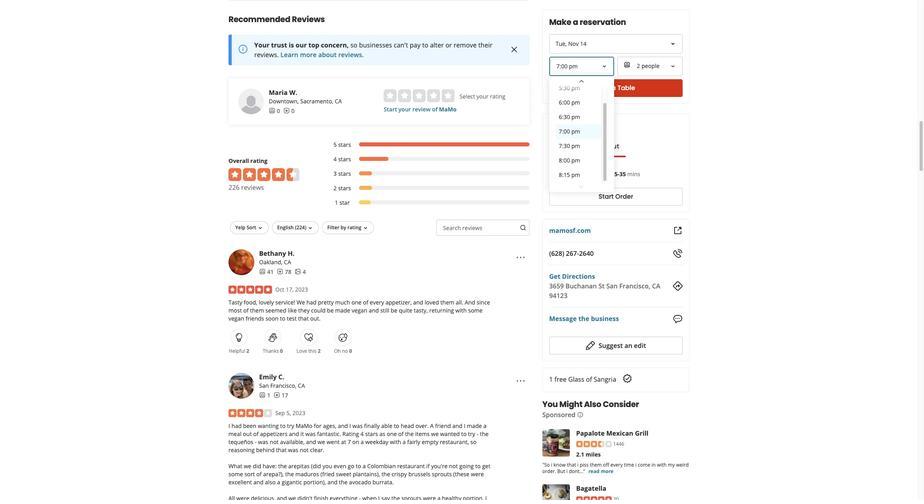 Task type: locate. For each thing, give the bounding box(es) containing it.
find a table
[[597, 84, 635, 93]]

2 horizontal spatial 4
[[361, 431, 364, 438]]

i up meal
[[229, 423, 230, 430]]

1 horizontal spatial some
[[468, 307, 483, 315]]

your
[[254, 41, 269, 49]]

1 vertical spatial not
[[300, 447, 309, 454]]

and
[[413, 299, 423, 307], [369, 307, 379, 315], [338, 423, 348, 430], [452, 423, 462, 430], [289, 431, 299, 438], [306, 439, 316, 446], [253, 479, 263, 487], [327, 479, 338, 487]]

made inside tasty food, lovely service! we had pretty much one of every appetizer, and loved them all. and since most of them seemed like they could be made vegan and still be quite tasty, returning with some vegan friends soon to test that out.
[[335, 307, 350, 315]]

ca right sacramento,
[[335, 97, 342, 105]]

had inside tasty food, lovely service! we had pretty much one of every appetizer, and loved them all. and since most of them seemed like they could be made vegan and still be quite tasty, returning with some vegan friends soon to test that out.
[[306, 299, 317, 307]]

1 horizontal spatial made
[[467, 423, 482, 430]]

2 pm from the top
[[571, 99, 580, 106]]

16 review v2 image left 78
[[277, 269, 283, 275]]

2 vertical spatial we
[[244, 463, 251, 471]]

pick
[[585, 170, 595, 178]]

pm for 8:00 pm
[[571, 157, 580, 164]]

also
[[265, 479, 276, 487]]

7:00 pm
[[559, 128, 580, 135]]

1 for 1 star
[[335, 199, 338, 207]]

0 right thanks
[[280, 348, 283, 355]]

16 chevron down v2 image inside filter by rating dropdown button
[[362, 225, 369, 232]]

san down emily
[[259, 382, 269, 390]]

start your review of mamo
[[384, 105, 457, 113]]

mamo right review
[[439, 105, 457, 113]]

every right off
[[610, 462, 623, 469]]

2 16 chevron down v2 image from the left
[[362, 225, 369, 232]]

16 chevron down v2 image inside english (224) popup button
[[307, 225, 314, 232]]

24 directions v2 image
[[673, 282, 683, 291]]

0 vertical spatial try
[[287, 423, 294, 430]]

read more link
[[588, 469, 614, 476]]

1 free glass of sangria
[[549, 375, 616, 384]]

photo of emily c. image
[[229, 373, 254, 399]]

thanks 0
[[263, 348, 283, 355]]

filter reviews by 5 stars rating element
[[325, 141, 529, 149]]

0 horizontal spatial made
[[335, 307, 350, 315]]

1 horizontal spatial more
[[601, 469, 614, 476]]

stars inside "element"
[[338, 155, 351, 163]]

over.
[[415, 423, 429, 430]]

- up behind at the bottom left of the page
[[255, 439, 257, 446]]

5 pm from the top
[[571, 142, 580, 150]]

trust
[[271, 41, 287, 49]]

friends element
[[269, 107, 280, 115], [259, 268, 274, 276], [259, 392, 270, 400]]

(0 reactions) element
[[280, 348, 283, 355], [349, 348, 352, 355]]

try down the sep 5, 2023
[[287, 423, 294, 430]]

weird
[[676, 462, 689, 469]]

1 i from the left
[[229, 423, 230, 430]]

2 be from the left
[[391, 307, 397, 315]]

love this 2
[[297, 348, 321, 355]]

top
[[308, 41, 319, 49]]

message
[[549, 315, 577, 324]]

sangria
[[594, 375, 616, 384]]

more for learn
[[300, 50, 317, 59]]

some down what
[[229, 471, 243, 479]]

to inside so businesses can't pay to alter or remove their reviews.
[[422, 41, 428, 49]]

with inside tasty food, lovely service! we had pretty much one of every appetizer, and loved them all. and since most of them seemed like they could be made vegan and still be quite tasty, returning with some vegan friends soon to test that out.
[[455, 307, 467, 315]]

1 horizontal spatial with
[[455, 307, 467, 315]]

and left it
[[289, 431, 299, 438]]

search
[[443, 224, 461, 232]]

them
[[440, 299, 454, 307], [250, 307, 264, 315], [590, 462, 602, 469]]

mamo up it
[[296, 423, 312, 430]]

1 vertical spatial some
[[229, 471, 243, 479]]

3.5 star rating image
[[576, 442, 612, 448]]

pm right 6:00
[[571, 99, 580, 106]]

0 horizontal spatial start
[[384, 105, 397, 113]]

friends
[[246, 315, 264, 323]]

start left review
[[384, 105, 397, 113]]

1 horizontal spatial we
[[318, 439, 325, 446]]

0 vertical spatial one
[[352, 299, 362, 307]]

0 horizontal spatial 5 star rating image
[[229, 286, 272, 294]]

in inside "so i know that i piss them off every time i come in with my weird order. but i dont…"
[[652, 462, 656, 469]]

sprouts
[[432, 471, 452, 479]]

some inside what we did have: the arepitas (did you even go to a colombian restaurant if you're not going to get some sort of arepa?), the maduros (fried sweet plantains), the crispy brussels sprouts (these were excellent and also a gigantic portion), and the avocado burrata.
[[229, 471, 243, 479]]

avocado
[[349, 479, 371, 487]]

pm inside button
[[571, 171, 580, 179]]

to left test
[[280, 315, 285, 323]]

my
[[668, 462, 675, 469]]

ca inside get directions 3659 buchanan st san francisco, ca 94123
[[652, 282, 660, 291]]

(2 reactions) element right helpful
[[246, 348, 249, 355]]

41
[[267, 268, 274, 276]]

0 vertical spatial every
[[370, 299, 384, 307]]

(2 reactions) element for love this 2
[[318, 348, 321, 355]]

3 pm from the top
[[571, 113, 580, 121]]

pm right 6:30
[[571, 113, 580, 121]]

pm for 7:30 pm
[[571, 142, 580, 150]]

your trust is our top concern,
[[254, 41, 349, 49]]

24 pencil v2 image
[[586, 341, 595, 351]]

0 vertical spatial reviews element
[[283, 107, 295, 115]]

78
[[285, 268, 291, 276]]

2 down "3"
[[333, 184, 337, 192]]

search image
[[520, 225, 526, 231]]

yelp
[[235, 224, 245, 231]]

tasty
[[229, 299, 242, 307]]

0 vertical spatial made
[[335, 307, 350, 315]]

16 photos v2 image
[[295, 269, 301, 275]]

1 horizontal spatial 16 friends v2 image
[[269, 108, 275, 114]]

16 review v2 image
[[277, 269, 283, 275], [274, 393, 280, 399]]

rating right by
[[347, 224, 361, 231]]

- right wanted at the bottom of page
[[477, 431, 479, 438]]

226 reviews
[[229, 183, 264, 192]]

0 horizontal spatial order
[[549, 121, 572, 132]]

0 vertical spatial with
[[455, 307, 467, 315]]

delivery
[[556, 142, 581, 151]]

ca
[[335, 97, 342, 105], [284, 259, 291, 266], [652, 282, 660, 291], [298, 382, 305, 390]]

0 horizontal spatial in
[[605, 170, 610, 178]]

4 inside i had been wanting to try mamo for ages, and i was finally able to head over. a friend and i made a meal out of appetizers and it was fantastic. rating 4 stars as one of the items we wanted to try - the tequeños - was not available, and we went at 7 on a weekday with a fairly empty restaurant, so reasoning behind that was not clear.
[[361, 431, 364, 438]]

rating up 4.5 star rating "image"
[[250, 157, 267, 165]]

menu image
[[516, 253, 525, 263]]

0 horizontal spatial every
[[370, 299, 384, 307]]

1 vertical spatial mamo
[[296, 423, 312, 430]]

0 right 16 review v2 image
[[291, 107, 295, 115]]

0 vertical spatial -
[[477, 431, 479, 438]]

be
[[327, 307, 334, 315], [391, 307, 397, 315]]

had up could
[[306, 299, 317, 307]]

had
[[306, 299, 317, 307], [232, 423, 242, 430]]

rating for select your rating
[[490, 93, 505, 100]]

start for start your review of mamo
[[384, 105, 397, 113]]

0 horizontal spatial we
[[244, 463, 251, 471]]

in right up
[[605, 170, 610, 178]]

one inside tasty food, lovely service! we had pretty much one of every appetizer, and loved them all. and since most of them seemed like they could be made vegan and still be quite tasty, returning with some vegan friends soon to test that out.
[[352, 299, 362, 307]]

stars inside 'element'
[[338, 141, 351, 149]]

so right the concern,
[[350, 41, 357, 49]]

had up meal
[[232, 423, 242, 430]]

reasoning
[[229, 447, 255, 454]]

recommended reviews element
[[203, 0, 555, 501]]

(0 reactions) element right thanks
[[280, 348, 283, 355]]

2 (0 reactions) element from the left
[[349, 348, 352, 355]]

1 horizontal spatial francisco,
[[619, 282, 650, 291]]

None radio
[[384, 89, 397, 102], [413, 89, 426, 102], [427, 89, 440, 102], [384, 89, 397, 102], [413, 89, 426, 102], [427, 89, 440, 102]]

16 review v2 image left the 17
[[274, 393, 280, 399]]

7
[[348, 439, 351, 446]]

1 horizontal spatial so
[[470, 439, 477, 446]]

16 friends v2 image left 16 review v2 image
[[269, 108, 275, 114]]

maria w. downtown, sacramento, ca
[[269, 88, 342, 105]]

0 horizontal spatial one
[[352, 299, 362, 307]]

"so i know that i piss them off every time i come in with my weird order. but i dont…"
[[542, 462, 689, 476]]

2 horizontal spatial that
[[567, 462, 576, 469]]

5 star rating image
[[229, 286, 272, 294], [576, 497, 612, 501]]

1 vertical spatial start
[[599, 192, 614, 202]]

on
[[352, 439, 359, 446]]

more inside info alert
[[300, 50, 317, 59]]

25-
[[611, 170, 620, 178]]

friends element down the "oakland,"
[[259, 268, 274, 276]]

filter reviews by 3 stars rating element
[[325, 170, 529, 178]]

reviews element for c.
[[274, 392, 288, 400]]

1 vertical spatial 2023
[[293, 410, 305, 417]]

0 vertical spatial in
[[605, 170, 610, 178]]

16 friends v2 image for maria
[[269, 108, 275, 114]]

0 horizontal spatial 16 friends v2 image
[[259, 393, 266, 399]]

2 vertical spatial with
[[657, 462, 667, 469]]

every inside "so i know that i piss them off every time i come in with my weird order. but i dont…"
[[610, 462, 623, 469]]

san
[[606, 282, 618, 291], [259, 382, 269, 390]]

friend
[[435, 423, 451, 430]]

reviews element containing 0
[[283, 107, 295, 115]]

  text field
[[437, 220, 529, 236]]

0 horizontal spatial 16 chevron down v2 image
[[307, 225, 314, 232]]

2 right helpful
[[246, 348, 249, 355]]

to right able
[[394, 423, 399, 430]]

1 vertical spatial reviews
[[462, 224, 482, 232]]

try
[[287, 423, 294, 430], [468, 431, 475, 438]]

meal
[[229, 431, 241, 438]]

that inside "so i know that i piss them off every time i come in with my weird order. but i dont…"
[[567, 462, 576, 469]]

sep 5, 2023
[[275, 410, 305, 417]]

24 message v2 image
[[673, 315, 683, 324]]

1 vertical spatial 5 star rating image
[[576, 497, 612, 501]]

1 (0 reactions) element from the left
[[280, 348, 283, 355]]

that down available,
[[276, 447, 287, 454]]

0 vertical spatial mamo
[[439, 105, 457, 113]]

0 horizontal spatial vegan
[[229, 315, 244, 323]]

some down the and
[[468, 307, 483, 315]]

about
[[318, 50, 337, 59]]

reviews element containing 17
[[274, 392, 288, 400]]

0 horizontal spatial them
[[250, 307, 264, 315]]

friends element left 16 review v2 image
[[269, 107, 280, 115]]

1 vertical spatial 1
[[549, 375, 553, 384]]

was right it
[[305, 431, 316, 438]]

1 horizontal spatial your
[[477, 93, 489, 100]]

7:00 pm button
[[556, 125, 602, 139]]

0 vertical spatial 16 friends v2 image
[[269, 108, 275, 114]]

pm right "8:00"
[[571, 157, 580, 164]]

1 vertical spatial your
[[399, 105, 411, 113]]

start
[[384, 105, 397, 113], [599, 192, 614, 202]]

that
[[298, 315, 309, 323], [276, 447, 287, 454], [567, 462, 576, 469]]

by
[[341, 224, 346, 231]]

2 (2 reactions) element from the left
[[318, 348, 321, 355]]

1 (2 reactions) element from the left
[[246, 348, 249, 355]]

vegan
[[352, 307, 367, 315], [229, 315, 244, 323]]

in right come at the bottom right
[[652, 462, 656, 469]]

4 up "3"
[[333, 155, 337, 163]]

reviews element down emily c. san francisco, ca
[[274, 392, 288, 400]]

i left piss
[[577, 462, 579, 469]]

with inside i had been wanting to try mamo for ages, and i was finally able to head over. a friend and i made a meal out of appetizers and it was fantastic. rating 4 stars as one of the items we wanted to try - the tequeños - was not available, and we went at 7 on a weekday with a fairly empty restaurant, so reasoning behind that was not clear.
[[390, 439, 401, 446]]

0 horizontal spatial had
[[232, 423, 242, 430]]

burrata.
[[373, 479, 394, 487]]

4 for 4
[[303, 268, 306, 276]]

1 vertical spatial 4
[[303, 268, 306, 276]]

rating
[[342, 431, 359, 438]]

we inside what we did have: the arepitas (did you even go to a colombian restaurant if you're not going to get some sort of arepa?), the maduros (fried sweet plantains), the crispy brussels sprouts (these were excellent and also a gigantic portion), and the avocado burrata.
[[244, 463, 251, 471]]

stars down finally
[[365, 431, 378, 438]]

star
[[340, 199, 350, 207]]

2 stars
[[333, 184, 351, 192]]

most
[[229, 307, 242, 315]]

stars for 2 stars
[[338, 184, 351, 192]]

Select a date text field
[[549, 34, 683, 54]]

16 review v2 image for emily
[[274, 393, 280, 399]]

1 horizontal spatial rating
[[347, 224, 361, 231]]

that down 'they'
[[298, 315, 309, 323]]

reviews right search
[[462, 224, 482, 232]]

san right st
[[606, 282, 618, 291]]

more right the read
[[601, 469, 614, 476]]

we up clear.
[[318, 439, 325, 446]]

start down up
[[599, 192, 614, 202]]

1
[[335, 199, 338, 207], [549, 375, 553, 384], [267, 392, 270, 400]]

reviews for 226 reviews
[[241, 183, 264, 192]]

vegan left still
[[352, 307, 367, 315]]

with down all. on the bottom of page
[[455, 307, 467, 315]]

every inside tasty food, lovely service! we had pretty much one of every appetizer, and loved them all. and since most of them seemed like they could be made vegan and still be quite tasty, returning with some vegan friends soon to test that out.
[[370, 299, 384, 307]]

stars down 5 stars
[[338, 155, 351, 163]]

2023 right the 5,
[[293, 410, 305, 417]]

2640
[[579, 249, 594, 258]]

2 right this
[[318, 348, 321, 355]]

of down did
[[256, 471, 262, 479]]

1 horizontal spatial be
[[391, 307, 397, 315]]

the inside button
[[579, 315, 589, 324]]

0 horizontal spatial i
[[229, 423, 230, 430]]

ca up the sep 5, 2023
[[298, 382, 305, 390]]

2 vertical spatial them
[[590, 462, 602, 469]]

order inside button
[[615, 192, 633, 202]]

4 inside photos element
[[303, 268, 306, 276]]

close image
[[509, 45, 519, 54]]

1 vertical spatial in
[[652, 462, 656, 469]]

0 vertical spatial friends element
[[269, 107, 280, 115]]

have:
[[263, 463, 277, 471]]

2023 right 17,
[[295, 286, 308, 294]]

bagatella image
[[542, 485, 570, 501]]

suggest an edit button
[[549, 337, 683, 355]]

reviews element
[[283, 107, 295, 115], [277, 268, 291, 276], [274, 392, 288, 400]]

pm right 7:00
[[571, 128, 580, 135]]

16 chevron down v2 image
[[307, 225, 314, 232], [362, 225, 369, 232]]

2023
[[295, 286, 308, 294], [293, 410, 305, 417]]

the up get
[[480, 431, 489, 438]]

tab list
[[549, 141, 626, 158]]

to right the pay
[[422, 41, 428, 49]]

1 vertical spatial order
[[615, 192, 633, 202]]

them up friends
[[250, 307, 264, 315]]

photos element
[[295, 268, 306, 276]]

0 horizontal spatial san
[[259, 382, 269, 390]]

1 vertical spatial we
[[318, 439, 325, 446]]

a
[[430, 423, 434, 430]]

reviews element down 'downtown,' on the top left of the page
[[283, 107, 295, 115]]

your for select
[[477, 93, 489, 100]]

2 vertical spatial 4
[[361, 431, 364, 438]]

pm for 5:30 pm
[[571, 84, 580, 92]]

2 vertical spatial friends element
[[259, 392, 270, 400]]

reviews.
[[254, 50, 279, 59], [338, 50, 364, 59]]

francisco, inside emily c. san francisco, ca
[[270, 382, 296, 390]]

1 vertical spatial every
[[610, 462, 623, 469]]

1 horizontal spatial order
[[615, 192, 633, 202]]

17
[[282, 392, 288, 400]]

16 info v2 image
[[577, 412, 584, 419]]

pm right the '5:30'
[[571, 84, 580, 92]]

bethany
[[259, 249, 286, 258]]

san inside emily c. san francisco, ca
[[259, 382, 269, 390]]

0 horizontal spatial (2 reactions) element
[[246, 348, 249, 355]]

photo of maria w. image
[[238, 89, 264, 114]]

1 vertical spatial more
[[601, 469, 614, 476]]

takeout tab panel
[[549, 158, 626, 161]]

filter by rating button
[[322, 222, 374, 234]]

of inside what we did have: the arepitas (did you even go to a colombian restaurant if you're not going to get some sort of arepa?), the maduros (fried sweet plantains), the crispy brussels sprouts (these were excellent and also a gigantic portion), and the avocado burrata.
[[256, 471, 262, 479]]

(2 reactions) element
[[246, 348, 249, 355], [318, 348, 321, 355]]

edit
[[634, 342, 646, 350]]

2 vertical spatial that
[[567, 462, 576, 469]]

filter reviews by 2 stars rating element
[[325, 184, 529, 193]]

5 star rating image up food,
[[229, 286, 272, 294]]

(2 reactions) element for helpful 2
[[246, 348, 249, 355]]

friends element containing 41
[[259, 268, 274, 276]]

16 chevron down v2 image right (224)
[[307, 225, 314, 232]]

with inside "so i know that i piss them off every time i come in with my weird order. but i dont…"
[[657, 462, 667, 469]]

3
[[333, 170, 337, 178]]

1 horizontal spatial 5 star rating image
[[576, 497, 612, 501]]

2 horizontal spatial with
[[657, 462, 667, 469]]

one
[[352, 299, 362, 307], [387, 431, 397, 438]]

1 vertical spatial vegan
[[229, 315, 244, 323]]

reviews. down your
[[254, 50, 279, 59]]

3 i from the left
[[464, 423, 465, 430]]

made up the restaurant,
[[467, 423, 482, 430]]

94123
[[549, 292, 568, 301]]

1 horizontal spatial one
[[387, 431, 397, 438]]

friends element containing 1
[[259, 392, 270, 400]]

reviews. inside so businesses can't pay to alter or remove their reviews.
[[254, 50, 279, 59]]

reviews down 4.5 star rating "image"
[[241, 183, 264, 192]]

1 horizontal spatial reviews.
[[338, 50, 364, 59]]

not up (these
[[449, 463, 458, 471]]

friends element down emily
[[259, 392, 270, 400]]

we down a
[[431, 431, 439, 438]]

1 horizontal spatial them
[[440, 299, 454, 307]]

1 horizontal spatial that
[[298, 315, 309, 323]]

0 vertical spatial that
[[298, 315, 309, 323]]

thanks
[[263, 348, 279, 355]]

i up the restaurant,
[[464, 423, 465, 430]]

1 16 chevron down v2 image from the left
[[307, 225, 314, 232]]

0 vertical spatial 2023
[[295, 286, 308, 294]]

of right review
[[432, 105, 438, 113]]

0 horizontal spatial francisco,
[[270, 382, 296, 390]]

start order
[[599, 192, 633, 202]]

that inside i had been wanting to try mamo for ages, and i was finally able to head over. a friend and i made a meal out of appetizers and it was fantastic. rating 4 stars as one of the items we wanted to try - the tequeños - was not available, and we went at 7 on a weekday with a fairly empty restaurant, so reasoning behind that was not clear.
[[276, 447, 287, 454]]

made inside i had been wanting to try mamo for ages, and i was finally able to head over. a friend and i made a meal out of appetizers and it was fantastic. rating 4 stars as one of the items we wanted to try - the tequeños - was not available, and we went at 7 on a weekday with a fairly empty restaurant, so reasoning behind that was not clear.
[[467, 423, 482, 430]]

1 vertical spatial had
[[232, 423, 242, 430]]

0 vertical spatial not
[[270, 439, 279, 446]]

concern,
[[321, 41, 349, 49]]

sacramento,
[[300, 97, 333, 105]]

reviews element right 41
[[277, 268, 291, 276]]

0 vertical spatial reviews
[[241, 183, 264, 192]]

0 vertical spatial vegan
[[352, 307, 367, 315]]

0 horizontal spatial 4
[[303, 268, 306, 276]]

rating inside dropdown button
[[347, 224, 361, 231]]

1 horizontal spatial 16 chevron down v2 image
[[362, 225, 369, 232]]

16 friends v2 image
[[259, 269, 266, 275]]

helpful 2
[[229, 348, 249, 355]]

16 friends v2 image
[[269, 108, 275, 114], [259, 393, 266, 399]]

your left review
[[399, 105, 411, 113]]

and up rating
[[338, 423, 348, 430]]

and left still
[[369, 307, 379, 315]]

1 left the 'free'
[[549, 375, 553, 384]]

much
[[335, 299, 350, 307]]

not left clear.
[[300, 447, 309, 454]]

1 vertical spatial so
[[470, 439, 477, 446]]

be right still
[[391, 307, 397, 315]]

more down top
[[300, 50, 317, 59]]

start inside recommended reviews "element"
[[384, 105, 397, 113]]

1 vertical spatial reviews element
[[277, 268, 291, 276]]

(no rating) image
[[384, 89, 455, 102]]

sort
[[244, 471, 255, 479]]

0 vertical spatial 16 review v2 image
[[277, 269, 283, 275]]

out
[[243, 431, 252, 438]]

tasty,
[[414, 307, 428, 315]]

4 right rating
[[361, 431, 364, 438]]

5 star rating image down bagatella
[[576, 497, 612, 501]]

1 vertical spatial with
[[390, 439, 401, 446]]

0 vertical spatial rating
[[490, 93, 505, 100]]

not down appetizers
[[270, 439, 279, 446]]

rating
[[490, 93, 505, 100], [250, 157, 267, 165], [347, 224, 361, 231]]

photo of bethany h. image
[[229, 250, 254, 276]]

1 pm from the top
[[571, 84, 580, 92]]

know
[[554, 462, 566, 469]]

overall rating
[[229, 157, 267, 165]]

1 reviews. from the left
[[254, 50, 279, 59]]

4 inside filter reviews by 4 stars rating "element"
[[333, 155, 337, 163]]

a
[[573, 17, 578, 28], [612, 84, 616, 93], [483, 423, 487, 430], [361, 439, 364, 446], [403, 439, 406, 446], [363, 463, 366, 471], [277, 479, 280, 487]]

0 vertical spatial 4
[[333, 155, 337, 163]]

friends element for emily c.
[[259, 392, 270, 400]]

glass
[[568, 375, 584, 384]]

1 horizontal spatial vegan
[[352, 307, 367, 315]]

7 pm from the top
[[571, 171, 580, 179]]

try up the restaurant,
[[468, 431, 475, 438]]

francisco, down c.
[[270, 382, 296, 390]]

4 pm from the top
[[571, 128, 580, 135]]

6 pm from the top
[[571, 157, 580, 164]]

to
[[422, 41, 428, 49], [280, 315, 285, 323], [280, 423, 286, 430], [394, 423, 399, 430], [461, 431, 467, 438], [356, 463, 361, 471], [475, 463, 481, 471]]

None field
[[618, 57, 683, 76], [550, 58, 614, 75], [618, 57, 683, 76], [550, 58, 614, 75]]

pm for 6:30 pm
[[571, 113, 580, 121]]

0 vertical spatial had
[[306, 299, 317, 307]]

None radio
[[398, 89, 411, 102], [442, 89, 455, 102], [398, 89, 411, 102], [442, 89, 455, 102]]

i up rating
[[349, 423, 351, 430]]

francisco, inside get directions 3659 buchanan st san francisco, ca 94123
[[619, 282, 650, 291]]

the up arepa?),
[[278, 463, 287, 471]]

start inside button
[[599, 192, 614, 202]]

0 inside 'friends' 'element'
[[277, 107, 280, 115]]

2 vertical spatial rating
[[347, 224, 361, 231]]

reviews element containing 78
[[277, 268, 291, 276]]

suggest
[[599, 342, 623, 350]]

1 horizontal spatial reviews
[[462, 224, 482, 232]]

16 chevron down v2 image for filter by rating
[[362, 225, 369, 232]]

16 chevron down v2 image for english (224)
[[307, 225, 314, 232]]

1 horizontal spatial start
[[599, 192, 614, 202]]

time
[[624, 462, 634, 469]]

stars
[[338, 141, 351, 149], [338, 155, 351, 163], [338, 170, 351, 178], [338, 184, 351, 192], [365, 431, 378, 438]]

2 i from the left
[[349, 423, 351, 430]]

0 horizontal spatial more
[[300, 50, 317, 59]]

0 horizontal spatial so
[[350, 41, 357, 49]]

0 horizontal spatial some
[[229, 471, 243, 479]]

2 horizontal spatial i
[[464, 423, 465, 430]]

0 horizontal spatial that
[[276, 447, 287, 454]]

friends element containing 0
[[269, 107, 280, 115]]

0 left 16 review v2 image
[[277, 107, 280, 115]]

get
[[549, 272, 560, 281]]

2 vertical spatial reviews element
[[274, 392, 288, 400]]



Task type: vqa. For each thing, say whether or not it's contained in the screenshot.
'avocado'
yes



Task type: describe. For each thing, give the bounding box(es) containing it.
pm for 6:00 pm
[[571, 99, 580, 106]]

the down head at the bottom of page
[[405, 431, 414, 438]]

0 horizontal spatial not
[[270, 439, 279, 446]]

able
[[381, 423, 392, 430]]

order.
[[542, 469, 556, 476]]

friends element for maria w.
[[269, 107, 280, 115]]

or
[[445, 41, 452, 49]]

your for start
[[399, 105, 411, 113]]

16 friends v2 image for emily
[[259, 393, 266, 399]]

recommended reviews
[[229, 14, 325, 25]]

24 external link v2 image
[[673, 226, 683, 236]]

some inside tasty food, lovely service! we had pretty much one of every appetizer, and loved them all. and since most of them seemed like they could be made vegan and still be quite tasty, returning with some vegan friends soon to test that out.
[[468, 307, 483, 315]]

piss
[[580, 462, 589, 469]]

filter reviews by 1 star rating element
[[325, 199, 529, 207]]

brussels
[[408, 471, 430, 479]]

menu image
[[516, 377, 525, 387]]

16 review v2 image
[[283, 108, 290, 114]]

6:30 pm
[[559, 113, 580, 121]]

still
[[380, 307, 389, 315]]

yelp sort button
[[230, 222, 269, 234]]

(these
[[453, 471, 469, 479]]

1446
[[613, 441, 624, 448]]

all.
[[456, 299, 463, 307]]

them inside "so i know that i piss them off every time i come in with my weird order. but i dont…"
[[590, 462, 602, 469]]

0 vertical spatial we
[[431, 431, 439, 438]]

35
[[620, 170, 626, 178]]

was up rating
[[352, 423, 363, 430]]

make a reservation
[[549, 17, 626, 28]]

0 horizontal spatial rating
[[250, 157, 267, 165]]

mexican
[[606, 429, 633, 438]]

pm for 8:15 pm
[[571, 171, 580, 179]]

ca inside bethany h. oakland, ca
[[284, 259, 291, 266]]

16 chevron down v2 image
[[257, 225, 263, 232]]

sep
[[275, 410, 285, 417]]

not inside what we did have: the arepitas (did you even go to a colombian restaurant if you're not going to get some sort of arepa?), the maduros (fried sweet plantains), the crispy brussels sprouts (these were excellent and also a gigantic portion), and the avocado burrata.
[[449, 463, 458, 471]]

5 star rating image inside recommended reviews "element"
[[229, 286, 272, 294]]

mamo inside i had been wanting to try mamo for ages, and i was finally able to head over. a friend and i made a meal out of appetizers and it was fantastic. rating 4 stars as one of the items we wanted to try - the tequeños - was not available, and we went at 7 on a weekday with a fairly empty restaurant, so reasoning behind that was not clear.
[[296, 423, 312, 430]]

4.5 star rating image
[[229, 168, 299, 181]]

8:00 pm button
[[556, 154, 602, 168]]

ca inside "maria w. downtown, sacramento, ca"
[[335, 97, 342, 105]]

rating element
[[384, 89, 455, 102]]

st
[[599, 282, 605, 291]]

our
[[296, 41, 307, 49]]

and up clear.
[[306, 439, 316, 446]]

4 stars
[[333, 155, 351, 163]]

get directions 3659 buchanan st san francisco, ca 94123
[[549, 272, 660, 301]]

ages,
[[323, 423, 336, 430]]

(628) 267-2640
[[549, 249, 594, 258]]

1 vertical spatial try
[[468, 431, 475, 438]]

i right time
[[635, 462, 637, 469]]

tab list containing delivery
[[549, 141, 626, 158]]

of right much
[[363, 299, 368, 307]]

reviews for search reviews
[[462, 224, 482, 232]]

2 horizontal spatial 2
[[333, 184, 337, 192]]

san inside get directions 3659 buchanan st san francisco, ca 94123
[[606, 282, 618, 291]]

you might also consider
[[542, 399, 639, 411]]

more for read
[[601, 469, 614, 476]]

sweet
[[336, 471, 351, 479]]

(224)
[[295, 224, 306, 231]]

miles
[[586, 452, 601, 459]]

of down head at the bottom of page
[[398, 431, 404, 438]]

suggest an edit
[[599, 342, 646, 350]]

been
[[243, 423, 256, 430]]

16 review v2 image for bethany
[[277, 269, 283, 275]]

oakland,
[[259, 259, 283, 266]]

to up the restaurant,
[[461, 431, 467, 438]]

restaurant,
[[440, 439, 469, 446]]

weekday
[[365, 439, 388, 446]]

to up were
[[475, 463, 481, 471]]

8:15
[[559, 171, 570, 179]]

reviews element for h.
[[277, 268, 291, 276]]

read
[[588, 469, 600, 476]]

soon
[[266, 315, 279, 323]]

as
[[380, 431, 385, 438]]

search reviews
[[443, 224, 482, 232]]

1 be from the left
[[327, 307, 334, 315]]

could
[[311, 307, 326, 315]]

was up behind at the bottom left of the page
[[258, 439, 268, 446]]

226
[[229, 183, 240, 192]]

2 reviews. from the left
[[338, 50, 364, 59]]

free
[[555, 375, 567, 384]]

i right "so
[[551, 462, 552, 469]]

emily c. link
[[259, 373, 284, 382]]

the down sweet
[[339, 479, 348, 487]]

5:30
[[559, 84, 570, 92]]

emily c. san francisco, ca
[[259, 373, 305, 390]]

7:30 pm button
[[556, 139, 602, 154]]

1 horizontal spatial mamo
[[439, 105, 457, 113]]

7:30 pm
[[559, 142, 580, 150]]

24 phone v2 image
[[673, 249, 683, 259]]

items
[[415, 431, 430, 438]]

5:30 pm
[[559, 84, 580, 92]]

remove
[[454, 41, 477, 49]]

so inside so businesses can't pay to alter or remove their reviews.
[[350, 41, 357, 49]]

the up burrata.
[[382, 471, 390, 479]]

4 star rating image
[[229, 410, 272, 418]]

1 for 1 free glass of sangria
[[549, 375, 553, 384]]

2 vertical spatial 1
[[267, 392, 270, 400]]

of right glass
[[586, 375, 592, 384]]

info alert
[[229, 35, 529, 65]]

2023 for c.
[[293, 410, 305, 417]]

stars inside i had been wanting to try mamo for ages, and i was finally able to head over. a friend and i made a meal out of appetizers and it was fantastic. rating 4 stars as one of the items we wanted to try - the tequeños - was not available, and we went at 7 on a weekday with a fairly empty restaurant, so reasoning behind that was not clear.
[[365, 431, 378, 438]]

bethany h. link
[[259, 249, 295, 258]]

24 info v2 image
[[238, 44, 248, 54]]

5,
[[286, 410, 291, 417]]

might
[[559, 399, 583, 411]]

0 vertical spatial order
[[549, 121, 572, 132]]

stars for 3 stars
[[338, 170, 351, 178]]

consider
[[603, 399, 639, 411]]

i right but
[[566, 469, 568, 476]]

oct 17, 2023
[[275, 286, 308, 294]]

wanting
[[258, 423, 279, 430]]

alter
[[430, 41, 444, 49]]

7:00
[[559, 128, 570, 135]]

going
[[459, 463, 474, 471]]

8:00 pm
[[559, 157, 580, 164]]

papalote mexican grill image
[[542, 430, 570, 457]]

learn more about reviews. link
[[281, 50, 364, 59]]

and left the also on the bottom of the page
[[253, 479, 263, 487]]

24 chevron down v2 image
[[577, 77, 587, 86]]

4 for 4 stars
[[333, 155, 337, 163]]

pay
[[410, 41, 421, 49]]

so inside i had been wanting to try mamo for ages, and i was finally able to head over. a friend and i made a meal out of appetizers and it was fantastic. rating 4 stars as one of the items we wanted to try - the tequeños - was not available, and we went at 7 on a weekday with a fairly empty restaurant, so reasoning behind that was not clear.
[[470, 439, 477, 446]]

  text field inside recommended reviews "element"
[[437, 220, 529, 236]]

was down available,
[[288, 447, 298, 454]]

oct
[[275, 286, 284, 294]]

did
[[253, 463, 261, 471]]

and up tasty,
[[413, 299, 423, 307]]

had inside i had been wanting to try mamo for ages, and i was finally able to head over. a friend and i made a meal out of appetizers and it was fantastic. rating 4 stars as one of the items we wanted to try - the tequeños - was not available, and we went at 7 on a weekday with a fairly empty restaurant, so reasoning behind that was not clear.
[[232, 423, 242, 430]]

to right go at the bottom left
[[356, 463, 361, 471]]

1 horizontal spatial 2
[[318, 348, 321, 355]]

h.
[[288, 249, 295, 258]]

loved
[[425, 299, 439, 307]]

filter
[[327, 224, 339, 231]]

mamosf.com link
[[549, 226, 591, 235]]

and up wanted at the bottom of page
[[452, 423, 462, 430]]

out.
[[310, 315, 321, 323]]

0 inside reviews element
[[291, 107, 295, 115]]

head
[[401, 423, 414, 430]]

the up "gigantic"
[[285, 471, 294, 479]]

tequeños
[[229, 439, 253, 446]]

recommended
[[229, 14, 290, 25]]

to up appetizers
[[280, 423, 286, 430]]

a inside find a table link
[[612, 84, 616, 93]]

crispy
[[392, 471, 407, 479]]

0 horizontal spatial -
[[255, 439, 257, 446]]

overall
[[229, 157, 249, 165]]

0 horizontal spatial try
[[287, 423, 294, 430]]

filter reviews by 4 stars rating element
[[325, 155, 529, 163]]

6:30 pm button
[[556, 110, 602, 125]]

0 horizontal spatial 2
[[246, 348, 249, 355]]

reviews element for w.
[[283, 107, 295, 115]]

2023 for h.
[[295, 286, 308, 294]]

finally
[[364, 423, 380, 430]]

of down food,
[[243, 307, 249, 315]]

of right out
[[253, 431, 259, 438]]

and down "(fried"
[[327, 479, 338, 487]]

to inside tasty food, lovely service! we had pretty much one of every appetizer, and loved them all. and since most of them seemed like they could be made vegan and still be quite tasty, returning with some vegan friends soon to test that out.
[[280, 315, 285, 323]]

rating for filter by rating
[[347, 224, 361, 231]]

at
[[341, 439, 346, 446]]

if
[[426, 463, 430, 471]]

0 right no
[[349, 348, 352, 355]]

went
[[327, 439, 340, 446]]

their
[[478, 41, 492, 49]]

start for start order
[[599, 192, 614, 202]]

2.1 miles
[[576, 452, 601, 459]]

lovely
[[259, 299, 274, 307]]

seemed
[[265, 307, 286, 315]]

17,
[[286, 286, 294, 294]]

0 vertical spatial them
[[440, 299, 454, 307]]

that inside tasty food, lovely service! we had pretty much one of every appetizer, and loved them all. and since most of them seemed like they could be made vegan and still be quite tasty, returning with some vegan friends soon to test that out.
[[298, 315, 309, 323]]

1 vertical spatial them
[[250, 307, 264, 315]]

english (224)
[[277, 224, 306, 231]]

one inside i had been wanting to try mamo for ages, and i was finally able to head over. a friend and i made a meal out of appetizers and it was fantastic. rating 4 stars as one of the items we wanted to try - the tequeños - was not available, and we went at 7 on a weekday with a fairly empty restaurant, so reasoning behind that was not clear.
[[387, 431, 397, 438]]

stars for 5 stars
[[338, 141, 351, 149]]

reservation
[[580, 17, 626, 28]]

24 check in v2 image
[[623, 374, 632, 384]]

(0 reactions) element for thanks 0
[[280, 348, 283, 355]]

stars for 4 stars
[[338, 155, 351, 163]]

(0 reactions) element for oh no 0
[[349, 348, 352, 355]]

bethany h. oakland, ca
[[259, 249, 295, 266]]

ca inside emily c. san francisco, ca
[[298, 382, 305, 390]]

clear.
[[310, 447, 324, 454]]

friends element for bethany h.
[[259, 268, 274, 276]]

table
[[617, 84, 635, 93]]

pm for 7:00 pm
[[571, 128, 580, 135]]



